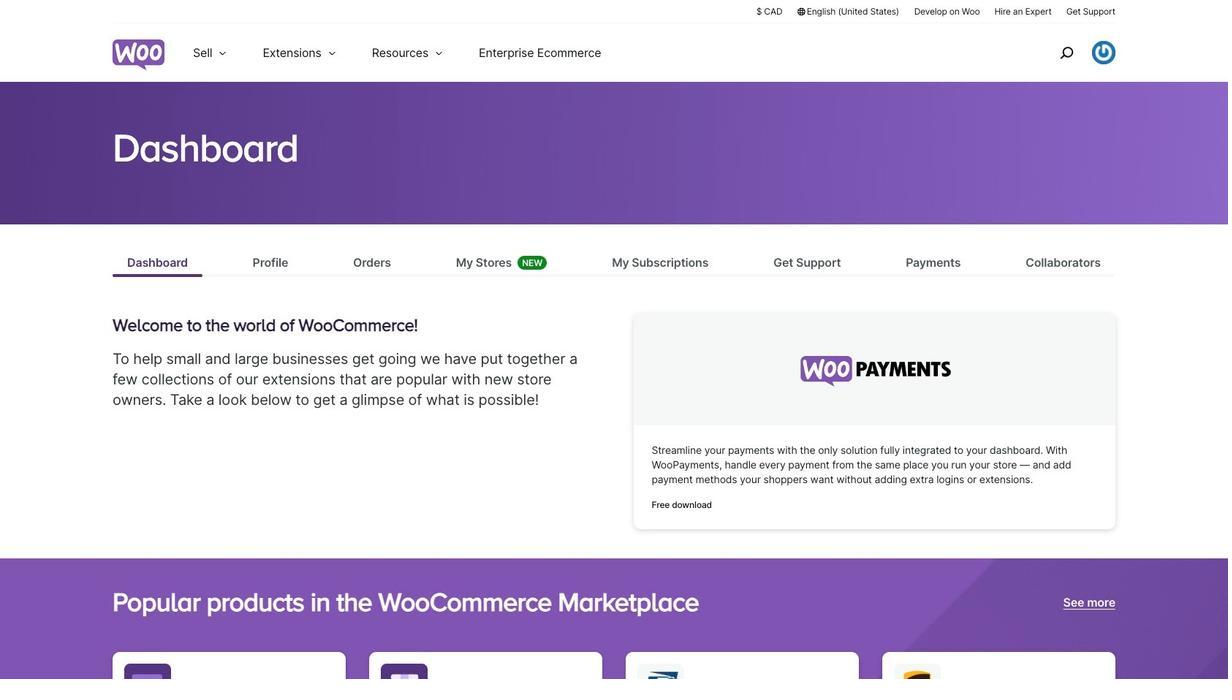 Task type: describe. For each thing, give the bounding box(es) containing it.
search image
[[1055, 41, 1079, 64]]

service navigation menu element
[[1029, 29, 1116, 76]]



Task type: vqa. For each thing, say whether or not it's contained in the screenshot.
customer related to Read
no



Task type: locate. For each thing, give the bounding box(es) containing it.
open account menu image
[[1093, 41, 1116, 64]]



